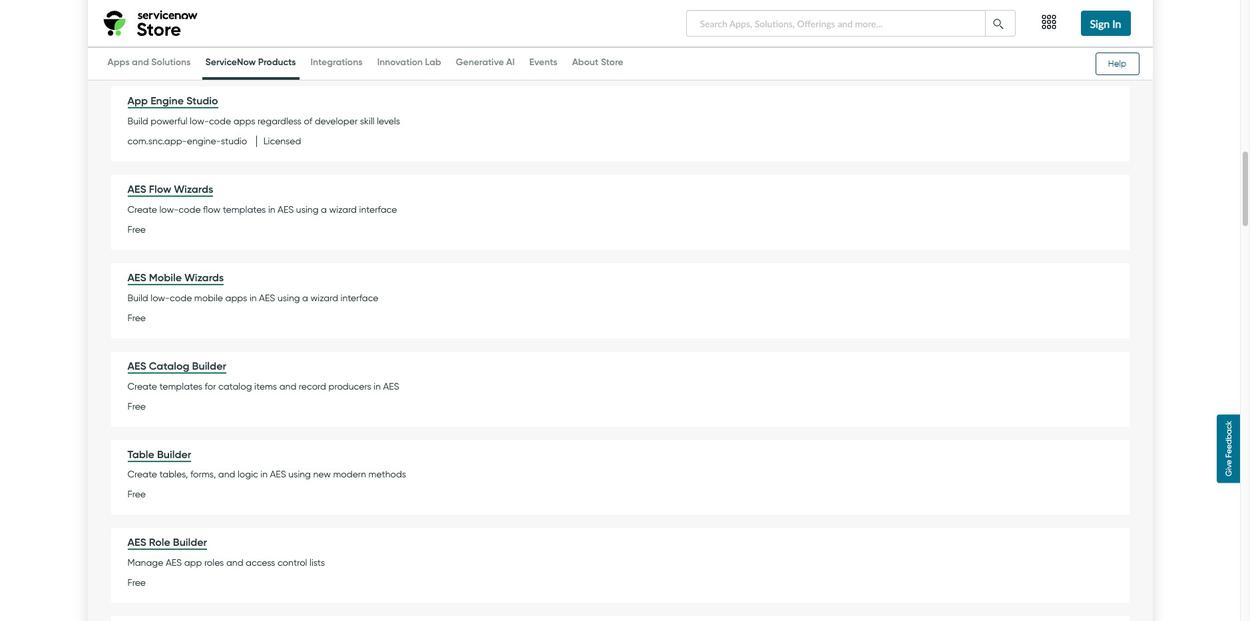 Task type: locate. For each thing, give the bounding box(es) containing it.
code
[[303, 28, 325, 39], [209, 116, 231, 127], [179, 204, 201, 216], [170, 293, 192, 304]]

2 build from the top
[[127, 293, 148, 304]]

to
[[272, 28, 281, 39]]

and right the items on the left bottom of the page
[[279, 381, 296, 392]]

aes catalog builder
[[127, 359, 226, 373]]

free for aes flow wizards
[[127, 224, 146, 236]]

aes role builder link
[[127, 536, 207, 551]]

free for table builder
[[127, 490, 146, 501]]

aes inside "link"
[[127, 182, 146, 196]]

free up table
[[127, 401, 146, 412]]

1 vertical spatial a
[[302, 293, 308, 304]]

sign in menu bar
[[1019, 0, 1153, 47]]

table builder link
[[127, 448, 191, 462]]

builder up app
[[173, 536, 207, 549]]

tab list
[[101, 49, 630, 80]]

skill
[[360, 116, 375, 127]]

1 vertical spatial interface
[[341, 293, 378, 304]]

generative ai
[[456, 56, 515, 68]]

0 vertical spatial flow
[[127, 6, 150, 19]]

low- up engine-
[[190, 116, 209, 127]]

mobile
[[149, 271, 182, 284]]

in for table builder
[[260, 470, 268, 481]]

build down app
[[127, 116, 148, 127]]

for right templates
[[206, 6, 219, 19]]

1 build from the top
[[127, 116, 148, 127]]

build low-code mobile apps in aes using a wizard interface
[[127, 293, 378, 304]]

fast
[[351, 28, 368, 39]]

sign
[[1090, 17, 1110, 30]]

create low-code flow templates in aes using a wizard interface
[[127, 204, 397, 216]]

generative ai link
[[452, 56, 518, 77]]

wizards up flow
[[174, 182, 213, 196]]

wizards up mobile
[[184, 271, 224, 284]]

apps left fast
[[327, 28, 349, 39]]

builder up catalog
[[192, 359, 226, 373]]

1 vertical spatial licensed
[[263, 136, 301, 147]]

create for catalog
[[127, 381, 157, 392]]

1 vertical spatial build
[[127, 293, 148, 304]]

using for aes mobile wizards
[[278, 293, 300, 304]]

templates right flow
[[223, 204, 266, 216]]

in
[[268, 204, 275, 216], [250, 293, 257, 304], [374, 381, 381, 392], [260, 470, 268, 481]]

help link
[[1089, 53, 1139, 75]]

in right mobile
[[250, 293, 257, 304]]

0 vertical spatial create
[[127, 204, 157, 216]]

free for aes role builder
[[127, 578, 146, 589]]

and right apps
[[132, 56, 149, 68]]

0 vertical spatial builder
[[192, 359, 226, 373]]

build down aes mobile wizards link
[[127, 293, 148, 304]]

build for aes
[[127, 293, 148, 304]]

levels
[[377, 116, 400, 127]]

code left flow
[[179, 204, 201, 216]]

of
[[304, 116, 312, 127]]

methods
[[368, 470, 406, 481]]

1 horizontal spatial templates
[[223, 204, 266, 216]]

apps for wizards
[[225, 293, 247, 304]]

1 vertical spatial builder
[[157, 448, 191, 461]]

integrationhub
[[222, 6, 296, 19]]

1 horizontal spatial a
[[321, 204, 327, 216]]

aes mobile wizards link
[[127, 271, 224, 286]]

apps up studio at the top of page
[[233, 116, 255, 127]]

using
[[296, 204, 319, 216], [278, 293, 300, 304], [288, 470, 311, 481]]

2 vertical spatial create
[[127, 470, 157, 481]]

flow
[[127, 6, 150, 19], [149, 182, 171, 196]]

0 horizontal spatial a
[[302, 293, 308, 304]]

1 free from the top
[[127, 224, 146, 236]]

free down the manage
[[127, 578, 146, 589]]

interface for aes mobile wizards
[[341, 293, 378, 304]]

1 vertical spatial wizard
[[311, 293, 338, 304]]

and
[[200, 28, 217, 39], [132, 56, 149, 68], [279, 381, 296, 392], [218, 470, 235, 481], [226, 558, 243, 569]]

in right the logic on the bottom left of the page
[[260, 470, 268, 481]]

1 vertical spatial using
[[278, 293, 300, 304]]

2 vertical spatial apps
[[225, 293, 247, 304]]

2 vertical spatial builder
[[173, 536, 207, 549]]

5 free from the top
[[127, 578, 146, 589]]

3 create from the top
[[127, 470, 157, 481]]

3 free from the top
[[127, 401, 146, 412]]

0 vertical spatial interface
[[359, 204, 397, 216]]

create for builder
[[127, 470, 157, 481]]

licensed
[[227, 47, 265, 59], [263, 136, 301, 147]]

licensed for for
[[227, 47, 265, 59]]

for left catalog
[[205, 381, 216, 392]]

templates
[[223, 204, 266, 216], [159, 381, 202, 392]]

servicenow store home image
[[101, 7, 205, 40]]

app engine studio link
[[127, 94, 218, 109]]

catalog
[[218, 381, 252, 392]]

tab list containing apps and solutions
[[101, 49, 630, 80]]

free for aes catalog builder
[[127, 401, 146, 412]]

apps right mobile
[[225, 293, 247, 304]]

1 vertical spatial apps
[[233, 116, 255, 127]]

in right flow
[[268, 204, 275, 216]]

apps
[[327, 28, 349, 39], [233, 116, 255, 127], [225, 293, 247, 304]]

app
[[127, 94, 148, 107]]

create down table
[[127, 470, 157, 481]]

code up studio at the top of page
[[209, 116, 231, 127]]

aes
[[127, 182, 146, 196], [278, 204, 294, 216], [127, 271, 146, 284], [259, 293, 275, 304], [127, 359, 146, 373], [383, 381, 399, 392], [270, 470, 286, 481], [127, 536, 146, 549], [166, 558, 182, 569]]

2 free from the top
[[127, 313, 146, 324]]

flow down com.snc.app-
[[149, 182, 171, 196]]

regardless
[[258, 116, 302, 127]]

1 vertical spatial templates
[[159, 381, 202, 392]]

manage aes app roles and access control lists
[[127, 558, 325, 569]]

0 vertical spatial using
[[296, 204, 319, 216]]

0 vertical spatial licensed
[[227, 47, 265, 59]]

licensed for studio
[[263, 136, 301, 147]]

producers
[[328, 381, 371, 392]]

events
[[529, 56, 557, 68]]

in
[[1112, 17, 1121, 30]]

builder up tables,
[[157, 448, 191, 461]]

com.sn.ft.enterprise
[[127, 47, 211, 59]]

free down aes flow wizards "link"
[[127, 224, 146, 236]]

1 vertical spatial wizards
[[184, 271, 224, 284]]

1 vertical spatial create
[[127, 381, 157, 392]]

in right producers at the bottom of page
[[374, 381, 381, 392]]

1 create from the top
[[127, 204, 157, 216]]

a
[[321, 204, 327, 216], [302, 293, 308, 304]]

licensed down integrations
[[227, 47, 265, 59]]

wizards
[[174, 182, 213, 196], [184, 271, 224, 284]]

aes catalog builder link
[[127, 359, 226, 374]]

create down catalog
[[127, 381, 157, 392]]

add automation and integrations to low-code apps fast
[[127, 28, 368, 39]]

0 vertical spatial a
[[321, 204, 327, 216]]

wizards inside "link"
[[174, 182, 213, 196]]

flow
[[203, 204, 220, 216]]

sign in button
[[1081, 11, 1131, 36]]

apps
[[107, 56, 130, 68]]

a for aes flow wizards
[[321, 204, 327, 216]]

0 vertical spatial wizards
[[174, 182, 213, 196]]

Search Apps search field
[[686, 10, 985, 37]]

2 create from the top
[[127, 381, 157, 392]]

innovation lab
[[377, 56, 441, 68]]

0 vertical spatial for
[[206, 6, 219, 19]]

build
[[127, 116, 148, 127], [127, 293, 148, 304]]

create down aes flow wizards "link"
[[127, 204, 157, 216]]

apps for studio
[[233, 116, 255, 127]]

free down table
[[127, 490, 146, 501]]

aes role builder
[[127, 536, 207, 549]]

create tables, forms, and logic in aes using new modern methods
[[127, 470, 406, 481]]

interface
[[359, 204, 397, 216], [341, 293, 378, 304]]

free down aes mobile wizards link
[[127, 313, 146, 324]]

0 vertical spatial apps
[[327, 28, 349, 39]]

wizard for aes flow wizards
[[329, 204, 357, 216]]

about
[[572, 56, 598, 68]]

lab
[[425, 56, 441, 68]]

build powerful low-code apps regardless of developer skill levels
[[127, 116, 400, 127]]

solutions
[[151, 56, 191, 68]]

in for aes flow wizards
[[268, 204, 275, 216]]

1 vertical spatial flow
[[149, 182, 171, 196]]

for for catalog
[[205, 381, 216, 392]]

logic
[[238, 470, 258, 481]]

developer
[[315, 116, 358, 127]]

1 vertical spatial for
[[205, 381, 216, 392]]

and right roles
[[226, 558, 243, 569]]

catalog
[[149, 359, 189, 373]]

0 horizontal spatial templates
[[159, 381, 202, 392]]

using for table builder
[[288, 470, 311, 481]]

builder
[[192, 359, 226, 373], [157, 448, 191, 461], [173, 536, 207, 549]]

control
[[278, 558, 307, 569]]

0 vertical spatial build
[[127, 116, 148, 127]]

wizard
[[329, 204, 357, 216], [311, 293, 338, 304]]

licensed down regardless
[[263, 136, 301, 147]]

a for aes mobile wizards
[[302, 293, 308, 304]]

flow up add
[[127, 6, 150, 19]]

and inside tab list
[[132, 56, 149, 68]]

templates down aes catalog builder link
[[159, 381, 202, 392]]

4 free from the top
[[127, 490, 146, 501]]

0 vertical spatial wizard
[[329, 204, 357, 216]]

integrations
[[311, 56, 363, 68]]

flow templates for integrationhub enterprise link
[[127, 6, 348, 20]]

for for integrationhub
[[206, 6, 219, 19]]

low-
[[283, 28, 303, 39], [190, 116, 209, 127], [159, 204, 179, 216], [151, 293, 170, 304]]

2 vertical spatial using
[[288, 470, 311, 481]]

flow inside aes flow wizards "link"
[[149, 182, 171, 196]]

items
[[254, 381, 277, 392]]

com.snc.app-engine-studio
[[127, 136, 247, 147]]



Task type: vqa. For each thing, say whether or not it's contained in the screenshot.
servicenow store home image at the left
yes



Task type: describe. For each thing, give the bounding box(es) containing it.
interface for aes flow wizards
[[359, 204, 397, 216]]

servicenow products
[[205, 56, 296, 68]]

app engine studio
[[127, 94, 218, 107]]

help
[[1108, 58, 1126, 68]]

table
[[127, 448, 154, 461]]

builder for role
[[173, 536, 207, 549]]

0 vertical spatial templates
[[223, 204, 266, 216]]

innovation
[[377, 56, 423, 68]]

ai
[[506, 56, 515, 68]]

servicenow products link
[[202, 56, 299, 80]]

apps and solutions
[[107, 56, 191, 68]]

engine-
[[187, 136, 221, 147]]

code down aes mobile wizards link
[[170, 293, 192, 304]]

sign in
[[1090, 17, 1121, 30]]

mobile
[[194, 293, 223, 304]]

engine
[[151, 94, 184, 107]]

add
[[127, 28, 145, 39]]

code down enterprise
[[303, 28, 325, 39]]

store
[[601, 56, 623, 68]]

roles
[[204, 558, 224, 569]]

flow inside flow templates for integrationhub enterprise link
[[127, 6, 150, 19]]

wizard for aes mobile wizards
[[311, 293, 338, 304]]

apps and solutions link
[[104, 56, 194, 77]]

aes flow wizards link
[[127, 182, 213, 197]]

studio
[[186, 94, 218, 107]]

powerful
[[151, 116, 187, 127]]

forms,
[[190, 470, 216, 481]]

record
[[299, 381, 326, 392]]

tables,
[[159, 470, 188, 481]]

access
[[246, 558, 275, 569]]

low- right to
[[283, 28, 303, 39]]

aes flow wizards
[[127, 182, 213, 196]]

generative
[[456, 56, 504, 68]]

integrations
[[219, 28, 270, 39]]

enterprise
[[299, 6, 348, 19]]

create for flow
[[127, 204, 157, 216]]

free for aes mobile wizards
[[127, 313, 146, 324]]

about store link
[[569, 56, 627, 77]]

aes mobile wizards
[[127, 271, 224, 284]]

innovation lab link
[[374, 56, 444, 77]]

sign in menu item
[[1073, 0, 1139, 47]]

com.snc.app-
[[127, 136, 187, 147]]

studio
[[221, 136, 247, 147]]

events link
[[526, 56, 561, 77]]

integrations link
[[307, 56, 366, 77]]

build for app
[[127, 116, 148, 127]]

and left the logic on the bottom left of the page
[[218, 470, 235, 481]]

in for aes mobile wizards
[[250, 293, 257, 304]]

new
[[313, 470, 331, 481]]

products
[[258, 56, 296, 68]]

automation
[[147, 28, 197, 39]]

table builder
[[127, 448, 191, 461]]

builder for catalog
[[192, 359, 226, 373]]

low- down mobile
[[151, 293, 170, 304]]

create templates for catalog items and record producers in aes
[[127, 381, 399, 392]]

app
[[184, 558, 202, 569]]

templates
[[152, 6, 203, 19]]

wizards for aes flow wizards
[[174, 182, 213, 196]]

modern
[[333, 470, 366, 481]]

search image
[[993, 16, 1004, 29]]

about store
[[572, 56, 623, 68]]

wizards for aes mobile wizards
[[184, 271, 224, 284]]

lists
[[310, 558, 325, 569]]

using for aes flow wizards
[[296, 204, 319, 216]]

low- down aes flow wizards "link"
[[159, 204, 179, 216]]

manage
[[127, 558, 163, 569]]

servicenow
[[205, 56, 256, 68]]

role
[[149, 536, 170, 549]]

help button
[[1095, 53, 1139, 75]]

flow templates for integrationhub enterprise
[[127, 6, 348, 19]]

and down flow templates for integrationhub enterprise link
[[200, 28, 217, 39]]



